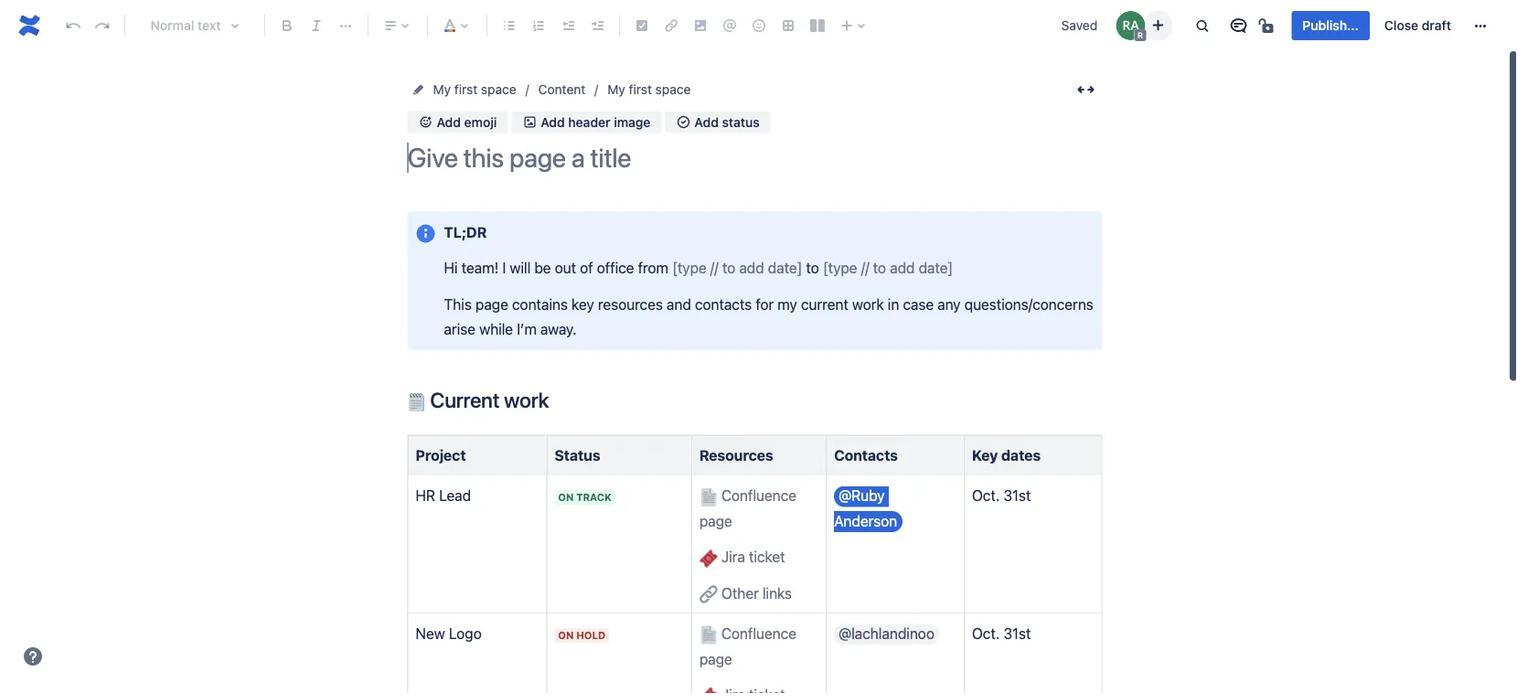 Task type: locate. For each thing, give the bounding box(es) containing it.
dates
[[1002, 447, 1041, 464]]

add for add header image
[[541, 114, 565, 129]]

in
[[888, 295, 900, 313]]

close
[[1385, 18, 1419, 33]]

oct. 31st for @lachlandinoo
[[972, 625, 1031, 643]]

be
[[535, 259, 551, 277]]

my right move this page image
[[433, 82, 451, 97]]

1 horizontal spatial first
[[629, 82, 652, 97]]

my first space for 2nd my first space link from right
[[433, 82, 517, 97]]

status
[[555, 447, 601, 464]]

2 31st from the top
[[1004, 625, 1031, 643]]

1 my from the left
[[433, 82, 451, 97]]

on
[[558, 492, 574, 504], [558, 630, 574, 642]]

and
[[667, 295, 691, 313]]

add inside add header image button
[[541, 114, 565, 129]]

publish...
[[1303, 18, 1359, 33]]

1 vertical spatial on
[[558, 630, 574, 642]]

work left in on the right top of the page
[[853, 295, 884, 313]]

panel info image
[[415, 223, 437, 245]]

on left track
[[558, 492, 574, 504]]

2 horizontal spatial add
[[695, 114, 719, 129]]

1 on from the top
[[558, 492, 574, 504]]

add for add emoji
[[437, 114, 461, 129]]

space up add status popup button
[[656, 82, 691, 97]]

redo ⌘⇧z image
[[91, 15, 113, 37]]

hi team! i will be out of office from
[[444, 259, 673, 277]]

hr lead
[[416, 487, 471, 505]]

0 horizontal spatial work
[[504, 388, 549, 412]]

this page contains key resources and contacts for my current work in case any questions/concerns arise while i'm away.
[[444, 295, 1098, 338]]

on for hr lead
[[558, 492, 574, 504]]

case
[[903, 295, 934, 313]]

1 vertical spatial 31st
[[1004, 625, 1031, 643]]

add inside add status popup button
[[695, 114, 719, 129]]

31st for @ruby anderson
[[1004, 487, 1031, 505]]

oct.
[[972, 487, 1000, 505], [972, 625, 1000, 643]]

on hold
[[558, 630, 606, 642]]

from
[[638, 259, 669, 277]]

on left the "hold"
[[558, 630, 574, 642]]

my for 2nd my first space link from right
[[433, 82, 451, 97]]

1 my first space from the left
[[433, 82, 517, 97]]

oct. for @lachlandinoo
[[972, 625, 1000, 643]]

my first space up image
[[608, 82, 691, 97]]

0 horizontal spatial my first space link
[[433, 79, 517, 101]]

tl;dr
[[444, 223, 487, 241]]

comment icon image
[[1228, 15, 1250, 37]]

publish... button
[[1292, 11, 1370, 40]]

add emoji button
[[408, 111, 508, 133]]

2 on from the top
[[558, 630, 574, 642]]

space up emoji
[[481, 82, 517, 97]]

:notepad_spiral: image
[[408, 393, 426, 412]]

:tickets: image for @ruby anderson
[[700, 550, 718, 568]]

content
[[538, 82, 586, 97]]

add inside add emoji dropdown button
[[437, 114, 461, 129]]

more formatting image
[[335, 15, 357, 37]]

2 first from the left
[[629, 82, 652, 97]]

1 horizontal spatial my first space
[[608, 82, 691, 97]]

0 horizontal spatial my first space
[[433, 82, 517, 97]]

:link: image
[[700, 586, 718, 604]]

add emoji
[[437, 114, 497, 129]]

space
[[481, 82, 517, 97], [656, 82, 691, 97]]

my first space link
[[433, 79, 517, 101], [608, 79, 691, 101]]

:tickets: image
[[700, 550, 718, 568]]

2 oct. 31st from the top
[[972, 625, 1031, 643]]

my first space
[[433, 82, 517, 97], [608, 82, 691, 97]]

1 space from the left
[[481, 82, 517, 97]]

@ruby anderson
[[834, 487, 898, 530]]

status
[[722, 114, 760, 129]]

0 vertical spatial on
[[558, 492, 574, 504]]

0 horizontal spatial my
[[433, 82, 451, 97]]

1 oct. 31st from the top
[[972, 487, 1031, 505]]

31st for @lachlandinoo
[[1004, 625, 1031, 643]]

confluence image
[[15, 11, 44, 40], [15, 11, 44, 40]]

first for 2nd my first space link from right
[[455, 82, 478, 97]]

:link: image
[[700, 586, 718, 604]]

my first space link up emoji
[[433, 79, 517, 101]]

my
[[433, 82, 451, 97], [608, 82, 626, 97]]

anderson
[[834, 512, 898, 530]]

this
[[444, 295, 472, 313]]

2 my first space from the left
[[608, 82, 691, 97]]

content link
[[538, 79, 586, 101]]

oct. 31st
[[972, 487, 1031, 505], [972, 625, 1031, 643]]

:tickets: image
[[700, 550, 718, 568], [700, 688, 718, 693], [700, 688, 718, 693]]

action item image
[[631, 15, 653, 37]]

1 horizontal spatial add
[[541, 114, 565, 129]]

1 add from the left
[[437, 114, 461, 129]]

3 add from the left
[[695, 114, 719, 129]]

add for add status
[[695, 114, 719, 129]]

0 horizontal spatial space
[[481, 82, 517, 97]]

add image, video, or file image
[[690, 15, 712, 37]]

add right add emoji 'image'
[[437, 114, 461, 129]]

mention image
[[719, 15, 741, 37]]

on track
[[558, 492, 612, 504]]

Give this page a title text field
[[408, 143, 1103, 173]]

1 vertical spatial oct. 31st
[[972, 625, 1031, 643]]

add right the image icon
[[541, 114, 565, 129]]

0 vertical spatial oct.
[[972, 487, 1000, 505]]

my first space up emoji
[[433, 82, 517, 97]]

track
[[577, 492, 612, 504]]

close draft
[[1385, 18, 1452, 33]]

first
[[455, 82, 478, 97], [629, 82, 652, 97]]

1 oct. from the top
[[972, 487, 1000, 505]]

add left status
[[695, 114, 719, 129]]

0 vertical spatial oct. 31st
[[972, 487, 1031, 505]]

1 horizontal spatial my first space link
[[608, 79, 691, 101]]

i'm
[[517, 320, 537, 338]]

key
[[972, 447, 998, 464]]

2 oct. from the top
[[972, 625, 1000, 643]]

2 add from the left
[[541, 114, 565, 129]]

first up the add emoji on the top of page
[[455, 82, 478, 97]]

work right current at the bottom left of the page
[[504, 388, 549, 412]]

1 31st from the top
[[1004, 487, 1031, 505]]

2 space from the left
[[656, 82, 691, 97]]

on for new logo
[[558, 630, 574, 642]]

my first space link up image
[[608, 79, 691, 101]]

resources
[[598, 295, 663, 313]]

to
[[803, 259, 823, 277]]

:page_facing_up: image
[[700, 626, 718, 645], [700, 626, 718, 645]]

bold ⌘b image
[[276, 15, 298, 37]]

current
[[801, 295, 849, 313]]

0 vertical spatial 31st
[[1004, 487, 1031, 505]]

0 vertical spatial work
[[853, 295, 884, 313]]

undo ⌘z image
[[62, 15, 84, 37]]

0 horizontal spatial first
[[455, 82, 478, 97]]

emoji
[[464, 114, 497, 129]]

close draft button
[[1374, 11, 1463, 40]]

contacts
[[695, 295, 752, 313]]

:page_facing_up: image
[[700, 489, 718, 507], [700, 489, 718, 507]]

2 my from the left
[[608, 82, 626, 97]]

1 vertical spatial oct.
[[972, 625, 1000, 643]]

current
[[430, 388, 500, 412]]

project
[[416, 447, 466, 464]]

2 my first space link from the left
[[608, 79, 691, 101]]

make page full-width image
[[1075, 79, 1097, 101]]

first up image
[[629, 82, 652, 97]]

1 horizontal spatial space
[[656, 82, 691, 97]]

31st
[[1004, 487, 1031, 505], [1004, 625, 1031, 643]]

0 horizontal spatial add
[[437, 114, 461, 129]]

1 first from the left
[[455, 82, 478, 97]]

my for 1st my first space link from the right
[[608, 82, 626, 97]]

1 horizontal spatial work
[[853, 295, 884, 313]]

link image
[[661, 15, 682, 37]]

1 horizontal spatial my
[[608, 82, 626, 97]]

ruby anderson image
[[1116, 11, 1146, 40]]

arise
[[444, 320, 476, 338]]

my up image
[[608, 82, 626, 97]]

work
[[853, 295, 884, 313], [504, 388, 549, 412]]

add header image button
[[512, 111, 662, 133]]

add
[[437, 114, 461, 129], [541, 114, 565, 129], [695, 114, 719, 129]]



Task type: describe. For each thing, give the bounding box(es) containing it.
key dates
[[972, 447, 1041, 464]]

questions/concerns
[[965, 295, 1094, 313]]

find and replace image
[[1192, 15, 1213, 37]]

hr
[[416, 487, 436, 505]]

header
[[568, 114, 611, 129]]

move this page image
[[411, 82, 426, 97]]

saved
[[1062, 18, 1098, 33]]

@ruby
[[839, 487, 885, 505]]

layouts image
[[807, 15, 829, 37]]

add emoji image
[[419, 115, 433, 129]]

draft
[[1422, 18, 1452, 33]]

hi
[[444, 259, 458, 277]]

oct. 31st for @ruby anderson
[[972, 487, 1031, 505]]

new
[[416, 625, 445, 643]]

contacts
[[834, 447, 898, 464]]

current work
[[426, 388, 549, 412]]

will
[[510, 259, 531, 277]]

add status button
[[665, 111, 771, 133]]

while
[[479, 320, 513, 338]]

no restrictions image
[[1257, 15, 1279, 37]]

office
[[597, 259, 634, 277]]

any
[[938, 295, 961, 313]]

first for 1st my first space link from the right
[[629, 82, 652, 97]]

Main content area, start typing to enter text. text field
[[397, 211, 1114, 693]]

:notepad_spiral: image
[[408, 393, 426, 412]]

1 my first space link from the left
[[433, 79, 517, 101]]

i
[[503, 259, 506, 277]]

new logo
[[416, 625, 482, 643]]

page
[[476, 295, 509, 313]]

add header image
[[541, 114, 651, 129]]

key
[[572, 295, 594, 313]]

1 vertical spatial work
[[504, 388, 549, 412]]

more image
[[1470, 15, 1492, 37]]

space for 2nd my first space link from right
[[481, 82, 517, 97]]

team!
[[462, 259, 499, 277]]

of
[[580, 259, 593, 277]]

my first space for 1st my first space link from the right
[[608, 82, 691, 97]]

space for 1st my first space link from the right
[[656, 82, 691, 97]]

help image
[[22, 646, 44, 668]]

image
[[614, 114, 651, 129]]

contains
[[512, 295, 568, 313]]

numbered list ⌘⇧7 image
[[528, 15, 550, 37]]

:tickets: image for @lachlandinoo
[[700, 688, 718, 693]]

emoji image
[[748, 15, 770, 37]]

my
[[778, 295, 798, 313]]

invite to edit image
[[1148, 14, 1170, 36]]

resources
[[700, 447, 774, 464]]

add status
[[695, 114, 760, 129]]

hold
[[577, 630, 606, 642]]

oct. for @ruby anderson
[[972, 487, 1000, 505]]

indent tab image
[[586, 15, 608, 37]]

away.
[[541, 320, 577, 338]]

logo
[[449, 625, 482, 643]]

outdent ⇧tab image
[[557, 15, 579, 37]]

table image
[[778, 15, 800, 37]]

italic ⌘i image
[[306, 15, 328, 37]]

lead
[[439, 487, 471, 505]]

image icon image
[[523, 115, 537, 129]]

bullet list ⌘⇧8 image
[[499, 15, 521, 37]]

for
[[756, 295, 774, 313]]

work inside this page contains key resources and contacts for my current work in case any questions/concerns arise while i'm away.
[[853, 295, 884, 313]]

out
[[555, 259, 576, 277]]

@lachlandinoo
[[839, 625, 935, 643]]



Task type: vqa. For each thing, say whether or not it's contained in the screenshot.
Close
yes



